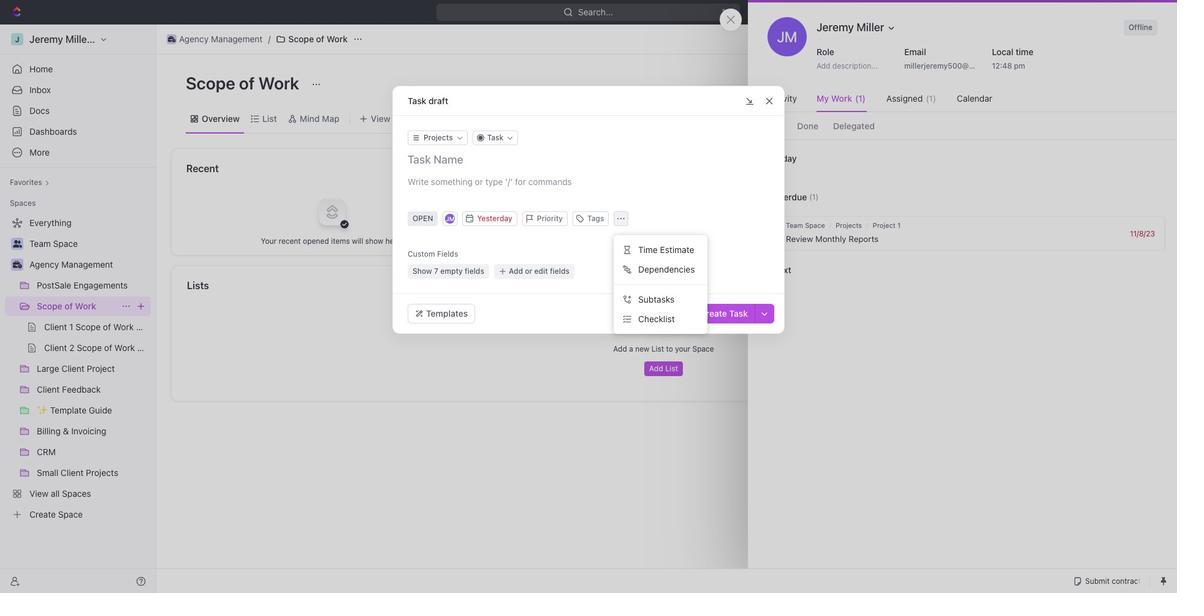 Task type: locate. For each thing, give the bounding box(es) containing it.
1 vertical spatial 1
[[561, 202, 564, 213]]

project left a
[[567, 183, 595, 193]]

project up reports
[[873, 221, 896, 229]]

list
[[262, 113, 277, 124], [652, 345, 664, 354], [665, 364, 678, 373]]

2 fields from the left
[[550, 267, 570, 276]]

create task
[[700, 308, 748, 319]]

1 horizontal spatial list
[[652, 345, 664, 354]]

0 vertical spatial scope of work
[[288, 34, 348, 44]]

0 horizontal spatial task
[[408, 95, 426, 106]]

offline
[[1129, 23, 1153, 32]]

overdue (1)
[[773, 192, 819, 202]]

2 vertical spatial scope of work
[[37, 301, 96, 311]]

0:01:36 button
[[1043, 5, 1104, 20]]

1 horizontal spatial agency management
[[179, 34, 263, 44]]

add or edit fields button
[[494, 264, 574, 279]]

1 horizontal spatial agency
[[179, 34, 209, 44]]

client left 2
[[535, 222, 558, 232]]

0 vertical spatial 🤝
[[518, 183, 528, 193]]

lists
[[187, 280, 209, 291]]

0 vertical spatial business time image
[[168, 36, 176, 42]]

add left the or
[[509, 267, 523, 276]]

here.
[[385, 236, 403, 246]]

add a new list to your space
[[613, 345, 714, 354]]

recent
[[186, 163, 219, 174]]

0 horizontal spatial scope of work link
[[37, 297, 116, 316]]

overdue
[[773, 192, 807, 202]]

project inside team space / projects / project 1 review monthly reports
[[873, 221, 896, 229]]

1 🤝 from the top
[[518, 183, 528, 193]]

fields for add or edit fields
[[550, 267, 570, 276]]

task right create
[[729, 308, 748, 319]]

project left b
[[567, 202, 595, 213]]

client for client 1 project a scope of work
[[535, 183, 558, 193]]

create task button
[[693, 304, 755, 324]]

add inside button
[[649, 364, 663, 373]]

list left mind
[[262, 113, 277, 124]]

1 horizontal spatial /
[[829, 221, 832, 229]]

1 vertical spatial client
[[535, 202, 558, 213]]

0 vertical spatial to
[[1015, 208, 1022, 217]]

project right 2
[[568, 222, 596, 232]]

tree inside sidebar navigation
[[5, 213, 151, 525]]

client
[[535, 183, 558, 193], [535, 202, 558, 213], [535, 222, 558, 232]]

fields for show 7 empty fields
[[465, 267, 484, 276]]

will
[[352, 236, 363, 246]]

fields
[[437, 250, 458, 259]]

here
[[996, 208, 1012, 217]]

home
[[29, 64, 53, 74]]

3 🤝 from the top
[[518, 223, 528, 232]]

fields right edit
[[550, 267, 570, 276]]

🤝
[[518, 183, 528, 193], [518, 203, 528, 212], [518, 223, 528, 232]]

0 vertical spatial 1
[[561, 183, 564, 193]]

1 horizontal spatial agency management link
[[164, 32, 266, 47]]

of
[[316, 34, 324, 44], [239, 73, 255, 93], [632, 183, 640, 193], [632, 202, 640, 213], [634, 222, 642, 232], [65, 301, 73, 311]]

overview
[[202, 113, 240, 124]]

1 horizontal spatial fields
[[550, 267, 570, 276]]

0 vertical spatial agency
[[179, 34, 209, 44]]

1 fields from the left
[[465, 267, 484, 276]]

client for client 1 project b scope of work
[[535, 202, 558, 213]]

1 client from the top
[[535, 183, 558, 193]]

team
[[786, 221, 803, 229]]

draft
[[429, 95, 448, 106]]

your
[[261, 236, 277, 246]]

list right new
[[652, 345, 664, 354]]

0 vertical spatial client
[[535, 183, 558, 193]]

1 inside team space / projects / project 1 review monthly reports
[[898, 221, 901, 229]]

space inside team space / projects / project 1 review monthly reports
[[805, 221, 825, 229]]

my work
[[817, 93, 852, 104]]

(1)
[[810, 192, 819, 201]]

to right here
[[1015, 208, 1022, 217]]

local time 12:48 pm
[[992, 47, 1034, 71]]

7
[[434, 267, 438, 276]]

2 horizontal spatial list
[[665, 364, 678, 373]]

list down add a new list to your space
[[665, 364, 678, 373]]

empty
[[440, 267, 463, 276]]

search...
[[579, 7, 613, 17]]

inbox link
[[5, 80, 151, 100]]

agency management link
[[164, 32, 266, 47], [29, 255, 148, 275]]

client left b
[[535, 202, 558, 213]]

2 vertical spatial list
[[665, 364, 678, 373]]

1 vertical spatial management
[[61, 259, 113, 270]]

0 horizontal spatial space
[[693, 345, 714, 354]]

1 for client 1 project b scope of work
[[561, 202, 564, 213]]

favorites button
[[5, 175, 54, 190]]

0 horizontal spatial fields
[[465, 267, 484, 276]]

dependencies button
[[619, 260, 703, 280]]

subtasks
[[638, 294, 675, 305]]

projects
[[836, 221, 862, 229]]

add inside button
[[509, 267, 523, 276]]

0 horizontal spatial to
[[666, 345, 673, 354]]

sidebar navigation
[[0, 25, 156, 594]]

c
[[598, 222, 604, 232]]

space right the your
[[693, 345, 714, 354]]

scope of work inside tree
[[37, 301, 96, 311]]

0 vertical spatial list
[[262, 113, 277, 124]]

reports
[[849, 234, 879, 244]]

work inside sidebar navigation
[[75, 301, 96, 311]]

add list button
[[644, 362, 683, 376]]

add for add or edit fields
[[509, 267, 523, 276]]

0 horizontal spatial management
[[61, 259, 113, 270]]

opened
[[303, 236, 329, 246]]

1 vertical spatial agency management
[[29, 259, 113, 270]]

0 vertical spatial space
[[805, 221, 825, 229]]

1 vertical spatial agency
[[29, 259, 59, 270]]

0 vertical spatial task
[[408, 95, 426, 106]]

to
[[1015, 208, 1022, 217], [666, 345, 673, 354]]

1 for client 1 project a scope of work
[[561, 183, 564, 193]]

work
[[327, 34, 348, 44], [259, 73, 299, 93], [831, 93, 852, 104], [643, 183, 663, 193], [643, 202, 663, 213], [644, 222, 665, 232], [75, 301, 96, 311]]

add for add a new list to your space
[[613, 345, 627, 354]]

agency management
[[179, 34, 263, 44], [29, 259, 113, 270]]

0 horizontal spatial agency management link
[[29, 255, 148, 275]]

1 vertical spatial 🤝
[[518, 203, 528, 212]]

1 horizontal spatial task
[[729, 308, 748, 319]]

calendar
[[957, 93, 993, 104]]

1 left a
[[561, 183, 564, 193]]

scope
[[288, 34, 314, 44], [186, 73, 235, 93], [605, 183, 630, 193], [605, 202, 630, 213], [607, 222, 632, 232], [37, 301, 62, 311]]

1 vertical spatial task
[[729, 308, 748, 319]]

2 client from the top
[[535, 202, 558, 213]]

management
[[211, 34, 263, 44], [61, 259, 113, 270]]

custom
[[408, 250, 435, 259]]

0 horizontal spatial agency
[[29, 259, 59, 270]]

Task Name text field
[[408, 153, 772, 167]]

add description... button
[[812, 59, 893, 74]]

task draft
[[408, 95, 448, 106]]

0 vertical spatial management
[[211, 34, 263, 44]]

client 1 project a scope of work
[[535, 183, 663, 193]]

1 vertical spatial business time image
[[13, 261, 22, 269]]

add left a at the bottom of page
[[613, 345, 627, 354]]

1 up 2
[[561, 202, 564, 213]]

client down task name text box at top
[[535, 183, 558, 193]]

task left draft
[[408, 95, 426, 106]]

tree containing agency management
[[5, 213, 151, 525]]

/
[[268, 34, 271, 44], [829, 221, 832, 229], [866, 221, 869, 229]]

0 horizontal spatial /
[[268, 34, 271, 44]]

1 right projects link
[[898, 221, 901, 229]]

space
[[805, 221, 825, 229], [693, 345, 714, 354]]

0 horizontal spatial business time image
[[13, 261, 22, 269]]

1 vertical spatial to
[[666, 345, 673, 354]]

tree
[[5, 213, 151, 525]]

new
[[963, 7, 981, 17]]

drop
[[958, 208, 976, 217]]

show 7 empty fields
[[413, 267, 484, 276]]

2 vertical spatial 🤝
[[518, 223, 528, 232]]

or
[[525, 267, 532, 276]]

add down add a new list to your space
[[649, 364, 663, 373]]

of inside sidebar navigation
[[65, 301, 73, 311]]

review monthly reports link
[[783, 229, 1125, 250]]

inbox
[[29, 85, 51, 95]]

project 1 link
[[873, 221, 901, 229]]

1 horizontal spatial space
[[805, 221, 825, 229]]

2 vertical spatial client
[[535, 222, 558, 232]]

1
[[561, 183, 564, 193], [561, 202, 564, 213], [898, 221, 901, 229]]

0 horizontal spatial agency management
[[29, 259, 113, 270]]

client 1 project b scope of work
[[535, 202, 663, 213]]

add
[[817, 61, 831, 71], [509, 267, 523, 276], [613, 345, 627, 354], [649, 364, 663, 373]]

space right "team"
[[805, 221, 825, 229]]

description...
[[833, 61, 878, 71]]

3 client from the top
[[535, 222, 558, 232]]

add down the role at the right top
[[817, 61, 831, 71]]

2 vertical spatial 1
[[898, 221, 901, 229]]

new
[[635, 345, 650, 354]]

1 vertical spatial scope of work link
[[37, 297, 116, 316]]

agency
[[179, 34, 209, 44], [29, 259, 59, 270]]

a
[[597, 183, 603, 193]]

2 🤝 from the top
[[518, 203, 528, 212]]

fields inside button
[[550, 267, 570, 276]]

project
[[567, 183, 595, 193], [567, 202, 595, 213], [873, 221, 896, 229], [568, 222, 596, 232]]

business time image
[[168, 36, 176, 42], [13, 261, 22, 269]]

role
[[817, 47, 834, 57]]

0 vertical spatial agency management
[[179, 34, 263, 44]]

fields right empty
[[465, 267, 484, 276]]

1 horizontal spatial scope of work link
[[273, 32, 351, 47]]

1 horizontal spatial to
[[1015, 208, 1022, 217]]

to left the your
[[666, 345, 673, 354]]



Task type: describe. For each thing, give the bounding box(es) containing it.
time
[[638, 245, 658, 255]]

show
[[365, 236, 383, 246]]

email
[[904, 47, 926, 57]]

0 vertical spatial agency management link
[[164, 32, 266, 47]]

client for client 2 project c scope of work
[[535, 222, 558, 232]]

email millerjeremy500@gmail.com
[[904, 47, 1006, 71]]

a
[[629, 345, 633, 354]]

mind map link
[[297, 110, 340, 127]]

your recent opened items will show here.
[[261, 236, 403, 246]]

activity
[[768, 93, 797, 104]]

local
[[992, 47, 1014, 57]]

add list
[[649, 364, 678, 373]]

scope inside sidebar navigation
[[37, 301, 62, 311]]

no recent items image
[[307, 187, 357, 236]]

project for client 2 project c scope of work
[[568, 222, 596, 232]]

time estimate button
[[619, 240, 703, 260]]

custom fields
[[408, 250, 458, 259]]

drop files here to attach
[[958, 208, 1048, 217]]

dashboards
[[29, 126, 77, 137]]

1 vertical spatial agency management link
[[29, 255, 148, 275]]

project for client 1 project a scope of work
[[567, 183, 595, 193]]

11/8/23
[[1130, 229, 1155, 238]]

list inside button
[[665, 364, 678, 373]]

assigned
[[887, 93, 923, 104]]

automations
[[1092, 34, 1143, 44]]

team space link
[[786, 221, 825, 229]]

add or edit fields
[[509, 267, 570, 276]]

pm
[[1014, 61, 1025, 71]]

scope of work link inside sidebar navigation
[[37, 297, 116, 316]]

b
[[597, 202, 603, 213]]

task inside button
[[729, 308, 748, 319]]

0 horizontal spatial list
[[262, 113, 277, 124]]

your
[[675, 345, 690, 354]]

checklist
[[638, 314, 675, 324]]

add inside 'role add description...'
[[817, 61, 831, 71]]

business time image inside sidebar navigation
[[13, 261, 22, 269]]

create
[[700, 308, 727, 319]]

⌘k
[[722, 7, 735, 17]]

lists button
[[186, 278, 1142, 293]]

projects link
[[836, 221, 862, 229]]

home link
[[5, 59, 151, 79]]

docs
[[29, 105, 50, 116]]

overdue tab panel
[[748, 139, 1177, 289]]

client 2 project c scope of work
[[535, 222, 665, 232]]

no lists icon. image
[[639, 296, 688, 345]]

🤝 for client 1 project b scope of work
[[518, 203, 528, 212]]

edit
[[534, 267, 548, 276]]

spaces
[[10, 199, 36, 208]]

2 horizontal spatial /
[[866, 221, 869, 229]]

time
[[1016, 47, 1034, 57]]

monthly
[[816, 234, 846, 244]]

dependencies
[[638, 264, 695, 275]]

agency inside sidebar navigation
[[29, 259, 59, 270]]

project for client 1 project b scope of work
[[567, 202, 595, 213]]

jm
[[777, 28, 797, 45]]

time estimate
[[638, 245, 694, 255]]

🤝 for client 2 project c scope of work
[[518, 223, 528, 232]]

docs link
[[5, 101, 151, 121]]

mind map
[[300, 113, 340, 124]]

mind
[[300, 113, 320, 124]]

files
[[978, 208, 994, 217]]

0 vertical spatial scope of work link
[[273, 32, 351, 47]]

1 vertical spatial scope of work
[[186, 73, 303, 93]]

checklist button
[[619, 310, 703, 329]]

1 vertical spatial list
[[652, 345, 664, 354]]

0:01:36
[[1056, 7, 1083, 17]]

attach
[[1024, 208, 1048, 217]]

role add description...
[[817, 47, 878, 71]]

1 vertical spatial space
[[693, 345, 714, 354]]

management inside sidebar navigation
[[61, 259, 113, 270]]

2
[[561, 222, 566, 232]]

1 horizontal spatial business time image
[[168, 36, 176, 42]]

estimate
[[660, 245, 694, 255]]

review
[[786, 234, 813, 244]]

upgrade link
[[883, 4, 941, 21]]

team space / projects / project 1 review monthly reports
[[786, 221, 901, 244]]

map
[[322, 113, 340, 124]]

agency management inside sidebar navigation
[[29, 259, 113, 270]]

subtasks button
[[619, 290, 703, 310]]

automations button
[[1086, 30, 1149, 48]]

list link
[[260, 110, 277, 127]]

my
[[817, 93, 829, 104]]

🤝 for client 1 project a scope of work
[[518, 183, 528, 193]]

12:48
[[992, 61, 1012, 71]]

1 horizontal spatial management
[[211, 34, 263, 44]]

millerjeremy500@gmail.com
[[904, 61, 1006, 71]]

items
[[331, 236, 350, 246]]

new button
[[946, 2, 989, 22]]

add for add list
[[649, 364, 663, 373]]

upgrade
[[900, 7, 935, 17]]

favorites
[[10, 178, 42, 187]]



Task type: vqa. For each thing, say whether or not it's contained in the screenshot.
Create Space
no



